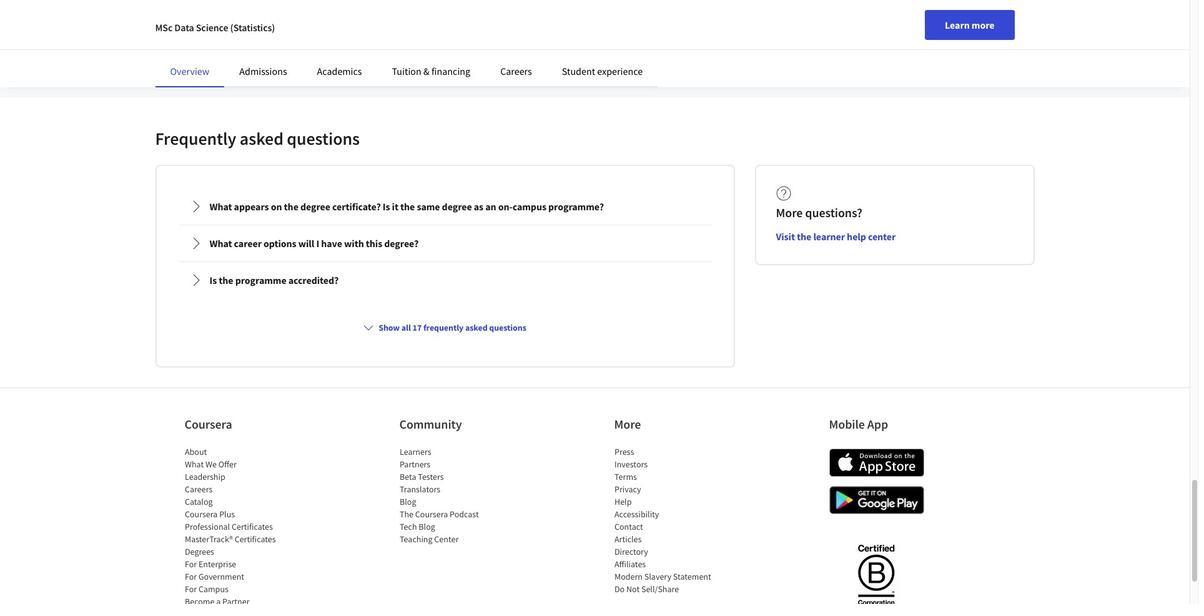 Task type: locate. For each thing, give the bounding box(es) containing it.
beta testers link
[[400, 472, 444, 483]]

2 list from the left
[[400, 446, 506, 546]]

1 horizontal spatial is
[[383, 201, 390, 213]]

blog up 'teaching center' link
[[419, 522, 435, 533]]

certificates
[[231, 522, 273, 533], [234, 534, 276, 545]]

1 horizontal spatial careers link
[[501, 65, 532, 77]]

overview
[[170, 65, 210, 77]]

contact link
[[615, 522, 643, 533]]

slavery
[[644, 572, 671, 583]]

0 horizontal spatial careers link
[[185, 484, 212, 495]]

1 vertical spatial for
[[185, 572, 197, 583]]

center
[[434, 534, 458, 545]]

blog up the the
[[400, 497, 416, 508]]

same
[[417, 201, 440, 213]]

1 vertical spatial asked
[[465, 322, 488, 334]]

0 vertical spatial more
[[776, 205, 803, 221]]

careers link left student
[[501, 65, 532, 77]]

0 vertical spatial is
[[383, 201, 390, 213]]

0 vertical spatial blog
[[400, 497, 416, 508]]

download on the app store image
[[829, 449, 924, 477]]

what inside dropdown button
[[210, 201, 232, 213]]

1 vertical spatial certificates
[[234, 534, 276, 545]]

0 vertical spatial for
[[185, 559, 197, 570]]

center
[[868, 231, 896, 243]]

0 vertical spatial questions
[[287, 127, 360, 150]]

more up 'visit'
[[776, 205, 803, 221]]

partners link
[[400, 459, 430, 470]]

0 horizontal spatial is
[[210, 274, 217, 287]]

appears
[[234, 201, 269, 213]]

frequently asked questions
[[155, 127, 360, 150]]

2 vertical spatial what
[[185, 459, 204, 470]]

frequently
[[424, 322, 464, 334]]

0 horizontal spatial degree
[[301, 201, 331, 213]]

careers left student
[[501, 65, 532, 77]]

1 horizontal spatial careers
[[501, 65, 532, 77]]

mobile
[[829, 417, 865, 432]]

1 vertical spatial careers
[[185, 484, 212, 495]]

0 horizontal spatial blog
[[400, 497, 416, 508]]

0 horizontal spatial list
[[185, 446, 291, 605]]

terms link
[[615, 472, 637, 483]]

on-
[[498, 201, 513, 213]]

financing
[[432, 65, 471, 77]]

list item
[[185, 596, 291, 605]]

options
[[264, 237, 297, 250]]

1 horizontal spatial blog
[[419, 522, 435, 533]]

the coursera podcast link
[[400, 509, 479, 520]]

for up 'for campus' 'link'
[[185, 572, 197, 583]]

leadership link
[[185, 472, 225, 483]]

show all 17 frequently asked questions button
[[359, 317, 532, 339]]

0 horizontal spatial careers
[[185, 484, 212, 495]]

list containing press
[[615, 446, 721, 596]]

1 horizontal spatial asked
[[465, 322, 488, 334]]

articles link
[[615, 534, 642, 545]]

testers
[[418, 472, 444, 483]]

degree?‎
[[384, 237, 419, 250]]

translators link
[[400, 484, 440, 495]]

science
[[196, 21, 228, 34]]

3 list from the left
[[615, 446, 721, 596]]

what for what appears on the degree certificate? is it the same degree as an on-campus programme?‎
[[210, 201, 232, 213]]

2 degree from the left
[[442, 201, 472, 213]]

the
[[400, 509, 413, 520]]

what career options will i have with this degree?‎
[[210, 237, 419, 250]]

contact
[[615, 522, 643, 533]]

more for more questions?
[[776, 205, 803, 221]]

articles
[[615, 534, 642, 545]]

show all 17 frequently asked questions
[[379, 322, 527, 334]]

0 vertical spatial careers link
[[501, 65, 532, 77]]

leadership
[[185, 472, 225, 483]]

1 vertical spatial what
[[210, 237, 232, 250]]

with
[[344, 237, 364, 250]]

is left it
[[383, 201, 390, 213]]

1 horizontal spatial questions
[[489, 322, 527, 334]]

affiliates
[[615, 559, 646, 570]]

more up the "press" "link"
[[615, 417, 641, 432]]

what down about
[[185, 459, 204, 470]]

about link
[[185, 447, 207, 458]]

questions
[[287, 127, 360, 150], [489, 322, 527, 334]]

professional certificates link
[[185, 522, 273, 533]]

coursera up tech blog link
[[415, 509, 448, 520]]

list containing learners
[[400, 446, 506, 546]]

learn more button
[[925, 10, 1015, 40]]

blog
[[400, 497, 416, 508], [419, 522, 435, 533]]

learn more
[[945, 19, 995, 31]]

2 horizontal spatial list
[[615, 446, 721, 596]]

1 list from the left
[[185, 446, 291, 605]]

careers up catalog link
[[185, 484, 212, 495]]

for left campus
[[185, 584, 197, 595]]

is left the 'programme'
[[210, 274, 217, 287]]

admissions
[[240, 65, 287, 77]]

coursera
[[185, 417, 232, 432], [185, 509, 217, 520], [415, 509, 448, 520]]

the left the 'programme'
[[219, 274, 233, 287]]

what left career in the left of the page
[[210, 237, 232, 250]]

1 vertical spatial is
[[210, 274, 217, 287]]

list for coursera
[[185, 446, 291, 605]]

2 vertical spatial for
[[185, 584, 197, 595]]

coursera inside learners partners beta testers translators blog the coursera podcast tech blog teaching center
[[415, 509, 448, 520]]

list containing about
[[185, 446, 291, 605]]

i
[[316, 237, 319, 250]]

what inside about what we offer leadership careers catalog coursera plus professional certificates mastertrack® certificates degrees for enterprise for government for campus
[[185, 459, 204, 470]]

learn
[[945, 19, 970, 31]]

modern
[[615, 572, 643, 583]]

0 horizontal spatial more
[[615, 417, 641, 432]]

more
[[776, 205, 803, 221], [615, 417, 641, 432]]

about what we offer leadership careers catalog coursera plus professional certificates mastertrack® certificates degrees for enterprise for government for campus
[[185, 447, 276, 595]]

tuition
[[392, 65, 422, 77]]

as
[[474, 201, 484, 213]]

0 horizontal spatial asked
[[240, 127, 284, 150]]

mastertrack® certificates link
[[185, 534, 276, 545]]

1 horizontal spatial list
[[400, 446, 506, 546]]

an
[[486, 201, 496, 213]]

msc
[[155, 21, 173, 34]]

certificates up mastertrack® certificates link
[[231, 522, 273, 533]]

1 vertical spatial questions
[[489, 322, 527, 334]]

1 degree from the left
[[301, 201, 331, 213]]

we
[[205, 459, 216, 470]]

what
[[210, 201, 232, 213], [210, 237, 232, 250], [185, 459, 204, 470]]

blog link
[[400, 497, 416, 508]]

the right the on on the top left of the page
[[284, 201, 299, 213]]

17
[[413, 322, 422, 334]]

1 horizontal spatial more
[[776, 205, 803, 221]]

list for community
[[400, 446, 506, 546]]

for down degrees
[[185, 559, 197, 570]]

what left the "appears"
[[210, 201, 232, 213]]

is the programme accredited?
[[210, 274, 339, 287]]

certificates down professional certificates 'link'
[[234, 534, 276, 545]]

more for more
[[615, 417, 641, 432]]

catalog link
[[185, 497, 212, 508]]

0 vertical spatial what
[[210, 201, 232, 213]]

podcast
[[450, 509, 479, 520]]

for
[[185, 559, 197, 570], [185, 572, 197, 583], [185, 584, 197, 595]]

degree left as
[[442, 201, 472, 213]]

coursera down catalog on the left bottom
[[185, 509, 217, 520]]

what career options will i have with this degree?‎ button
[[180, 226, 711, 261]]

0 horizontal spatial questions
[[287, 127, 360, 150]]

what inside dropdown button
[[210, 237, 232, 250]]

degree up the what career options will i have with this degree?‎
[[301, 201, 331, 213]]

degrees link
[[185, 547, 214, 558]]

teaching center link
[[400, 534, 458, 545]]

directory link
[[615, 547, 648, 558]]

list
[[185, 446, 291, 605], [400, 446, 506, 546], [615, 446, 721, 596]]

careers link up catalog link
[[185, 484, 212, 495]]

coursera inside about what we offer leadership careers catalog coursera plus professional certificates mastertrack® certificates degrees for enterprise for government for campus
[[185, 509, 217, 520]]

1 horizontal spatial degree
[[442, 201, 472, 213]]

careers
[[501, 65, 532, 77], [185, 484, 212, 495]]

list for more
[[615, 446, 721, 596]]

catalog
[[185, 497, 212, 508]]

1 vertical spatial more
[[615, 417, 641, 432]]

1 vertical spatial blog
[[419, 522, 435, 533]]



Task type: describe. For each thing, give the bounding box(es) containing it.
statement
[[673, 572, 711, 583]]

more questions?
[[776, 205, 863, 221]]

help
[[847, 231, 867, 243]]

accredited?
[[288, 274, 339, 287]]

career
[[234, 237, 262, 250]]

sell/share
[[641, 584, 679, 595]]

0 vertical spatial asked
[[240, 127, 284, 150]]

learners link
[[400, 447, 431, 458]]

accessibility link
[[615, 509, 659, 520]]

coursera for about what we offer leadership careers catalog coursera plus professional certificates mastertrack® certificates degrees for enterprise for government for campus
[[185, 509, 217, 520]]

mastertrack®
[[185, 534, 233, 545]]

learner
[[814, 231, 845, 243]]

(statistics)
[[230, 21, 275, 34]]

on
[[271, 201, 282, 213]]

campus
[[513, 201, 547, 213]]

modern slavery statement link
[[615, 572, 711, 583]]

1 for from the top
[[185, 559, 197, 570]]

is inside dropdown button
[[383, 201, 390, 213]]

investors link
[[615, 459, 648, 470]]

mobile app
[[829, 417, 889, 432]]

is the programme accredited? button
[[180, 263, 711, 298]]

for campus link
[[185, 584, 228, 595]]

degrees
[[185, 547, 214, 558]]

offer
[[218, 459, 236, 470]]

coursera up about link
[[185, 417, 232, 432]]

have
[[321, 237, 342, 250]]

translators
[[400, 484, 440, 495]]

for enterprise link
[[185, 559, 236, 570]]

partners
[[400, 459, 430, 470]]

tech
[[400, 522, 417, 533]]

not
[[626, 584, 640, 595]]

1 vertical spatial careers link
[[185, 484, 212, 495]]

what for what career options will i have with this degree?‎
[[210, 237, 232, 250]]

visit the learner help center link
[[776, 229, 896, 244]]

overview link
[[170, 65, 210, 77]]

about
[[185, 447, 207, 458]]

investors
[[615, 459, 648, 470]]

what we offer link
[[185, 459, 236, 470]]

msc data science (statistics)
[[155, 21, 275, 34]]

plus
[[219, 509, 235, 520]]

visit
[[776, 231, 795, 243]]

community
[[400, 417, 462, 432]]

2 for from the top
[[185, 572, 197, 583]]

the right it
[[401, 201, 415, 213]]

accessibility
[[615, 509, 659, 520]]

tuition & financing link
[[392, 65, 471, 77]]

affiliates link
[[615, 559, 646, 570]]

directory
[[615, 547, 648, 558]]

press link
[[615, 447, 634, 458]]

questions inside dropdown button
[[489, 322, 527, 334]]

press investors terms privacy help accessibility contact articles directory affiliates modern slavery statement do not sell/share
[[615, 447, 711, 595]]

experience
[[597, 65, 643, 77]]

logo of certified b corporation image
[[851, 538, 902, 605]]

academics
[[317, 65, 362, 77]]

get it on google play image
[[829, 487, 924, 515]]

more
[[972, 19, 995, 31]]

help
[[615, 497, 632, 508]]

do not sell/share link
[[615, 584, 679, 595]]

professional
[[185, 522, 230, 533]]

help link
[[615, 497, 632, 508]]

3 for from the top
[[185, 584, 197, 595]]

the right 'visit'
[[797, 231, 812, 243]]

tech blog link
[[400, 522, 435, 533]]

what appears on the degree certificate? is it the same degree as an on-campus programme?‎
[[210, 201, 604, 213]]

the inside dropdown button
[[219, 274, 233, 287]]

enterprise
[[198, 559, 236, 570]]

0 vertical spatial careers
[[501, 65, 532, 77]]

0 vertical spatial certificates
[[231, 522, 273, 533]]

tuition & financing
[[392, 65, 471, 77]]

asked inside dropdown button
[[465, 322, 488, 334]]

government
[[198, 572, 244, 583]]

all
[[402, 322, 411, 334]]

student experience
[[562, 65, 643, 77]]

&
[[424, 65, 430, 77]]

this
[[366, 237, 383, 250]]

frequently
[[155, 127, 236, 150]]

questions?
[[806, 205, 863, 221]]

collapsed list
[[177, 186, 714, 302]]

is inside dropdown button
[[210, 274, 217, 287]]

admissions link
[[240, 65, 287, 77]]

coursera plus link
[[185, 509, 235, 520]]

coursera for learners partners beta testers translators blog the coursera podcast tech blog teaching center
[[415, 509, 448, 520]]

careers inside about what we offer leadership careers catalog coursera plus professional certificates mastertrack® certificates degrees for enterprise for government for campus
[[185, 484, 212, 495]]

teaching
[[400, 534, 432, 545]]

beta
[[400, 472, 416, 483]]

learners
[[400, 447, 431, 458]]

student
[[562, 65, 596, 77]]

academics link
[[317, 65, 362, 77]]

privacy link
[[615, 484, 641, 495]]



Task type: vqa. For each thing, say whether or not it's contained in the screenshot.
the science of well-being for teens
no



